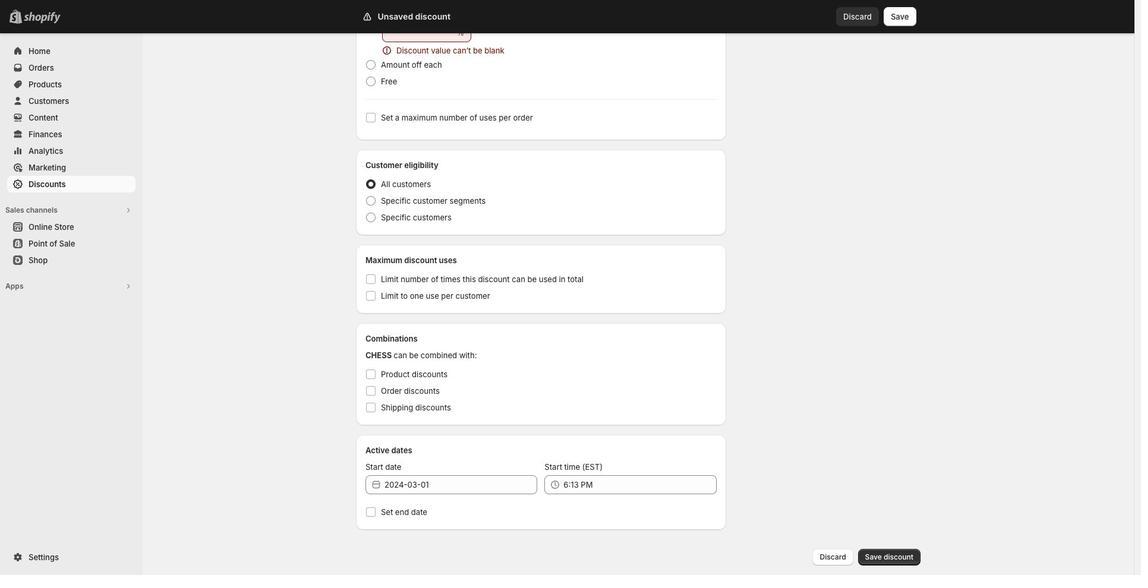 Task type: vqa. For each thing, say whether or not it's contained in the screenshot.
The 'Online'
no



Task type: describe. For each thing, give the bounding box(es) containing it.
shopify image
[[24, 12, 61, 24]]



Task type: locate. For each thing, give the bounding box(es) containing it.
Enter time text field
[[564, 476, 717, 495]]

YYYY-MM-DD text field
[[385, 476, 538, 495]]

None text field
[[382, 23, 454, 42]]



